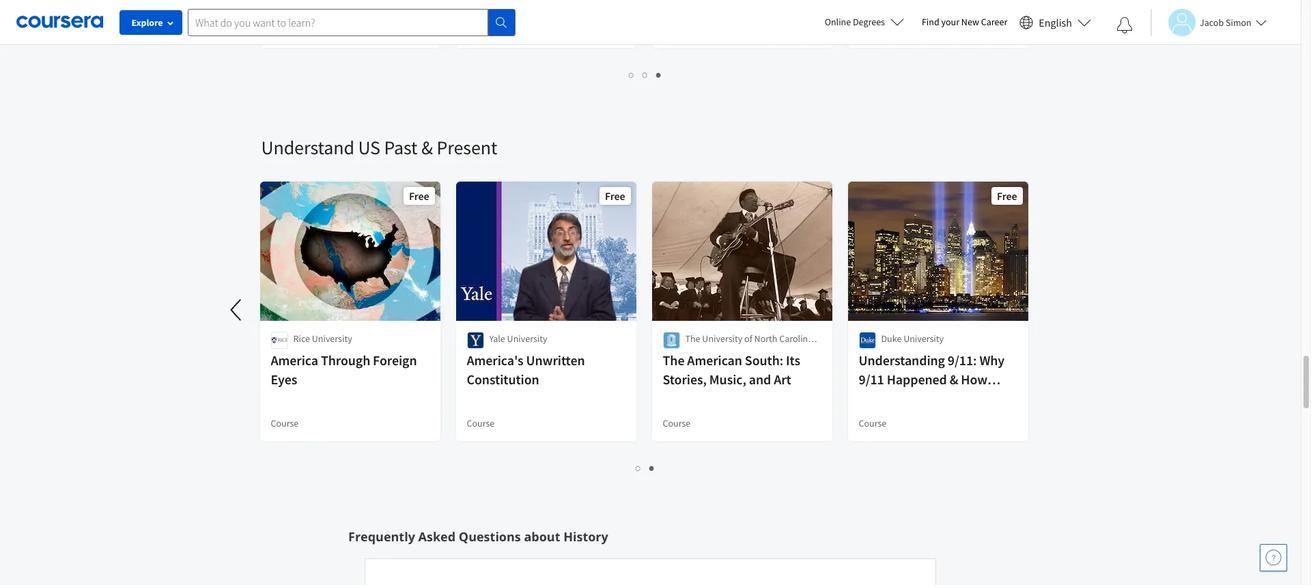 Task type: vqa. For each thing, say whether or not it's contained in the screenshot.
Find at the right top of page
yes



Task type: describe. For each thing, give the bounding box(es) containing it.
& inside understanding 9/11: why 9/11 happened & how terrorism affects our world today
[[950, 371, 959, 388]]

university for through
[[312, 333, 352, 345]]

foreign
[[373, 352, 417, 369]]

jacob
[[1200, 16, 1224, 28]]

hill
[[725, 346, 739, 359]]

the for the american south: its stories, music, and art
[[663, 352, 685, 369]]

duke university
[[882, 333, 944, 345]]

university for american
[[703, 333, 743, 345]]

help center image
[[1266, 550, 1282, 566]]

find your new career
[[922, 16, 1008, 28]]

north
[[755, 333, 778, 345]]

yale university
[[489, 333, 548, 345]]

questions
[[459, 529, 521, 545]]

explore button
[[120, 10, 182, 35]]

rice university image
[[271, 332, 288, 349]]

free for understanding 9/11: why 9/11 happened & how terrorism affects our world today
[[997, 189, 1018, 203]]

9/11
[[859, 371, 885, 388]]

world
[[859, 409, 894, 426]]

1 course link from the left
[[259, 0, 442, 49]]

stories,
[[663, 371, 707, 388]]

frequently asked questions about history
[[348, 529, 609, 545]]

duke
[[882, 333, 902, 345]]

0 vertical spatial 1 button
[[625, 67, 639, 83]]

understanding
[[859, 352, 945, 369]]

through
[[321, 352, 370, 369]]

free for america through foreign eyes
[[409, 189, 429, 203]]

understand us past & present
[[261, 135, 498, 160]]

english
[[1039, 15, 1073, 29]]

understand us past & present link
[[261, 135, 498, 160]]

2 inside understand us past & present carousel 'element'
[[650, 462, 655, 475]]

about
[[524, 529, 561, 545]]

jacob simon
[[1200, 16, 1252, 28]]

3
[[657, 68, 662, 81]]

2 button for 1 button inside understand us past & present carousel 'element'
[[646, 460, 659, 476]]

degrees
[[853, 16, 885, 28]]

understand
[[261, 135, 355, 160]]

1 inside understand us past & present carousel 'element'
[[636, 462, 641, 475]]

0 horizontal spatial 1
[[629, 68, 635, 81]]

2 course link from the left
[[455, 0, 638, 49]]

0 horizontal spatial 2
[[643, 68, 648, 81]]

coursera image
[[16, 11, 103, 33]]

duke university image
[[859, 332, 876, 349]]

past
[[384, 135, 418, 160]]

american
[[687, 352, 743, 369]]

today
[[896, 409, 932, 426]]

university for 9/11:
[[904, 333, 944, 345]]

carolina
[[780, 333, 813, 345]]

1 button inside understand us past & present carousel 'element'
[[632, 460, 646, 476]]

at
[[686, 346, 693, 359]]

america's unwritten constitution
[[467, 352, 585, 388]]

chapel
[[695, 346, 723, 359]]

america's
[[467, 352, 524, 369]]

online
[[825, 16, 851, 28]]

south:
[[745, 352, 784, 369]]

art
[[774, 371, 792, 388]]

and
[[749, 371, 771, 388]]

rice
[[293, 333, 310, 345]]

the university of north carolina at chapel hill image
[[663, 332, 680, 349]]



Task type: locate. For each thing, give the bounding box(es) containing it.
3 button
[[652, 67, 666, 83]]

chevron down image
[[53, 21, 62, 30]]

1 button
[[625, 67, 639, 83], [632, 460, 646, 476]]

0 vertical spatial 1
[[629, 68, 635, 81]]

2 button
[[639, 67, 652, 83], [646, 460, 659, 476]]

9/11:
[[948, 352, 977, 369]]

america through foreign eyes
[[271, 352, 417, 388]]

university up through at the bottom left of the page
[[312, 333, 352, 345]]

university up understanding
[[904, 333, 944, 345]]

career
[[982, 16, 1008, 28]]

None search field
[[188, 9, 516, 36]]

university right yale
[[507, 333, 548, 345]]

1 vertical spatial 2
[[650, 462, 655, 475]]

1 university from the left
[[312, 333, 352, 345]]

list item
[[365, 559, 937, 585]]

1 free from the left
[[409, 189, 429, 203]]

0 vertical spatial 2
[[643, 68, 648, 81]]

why
[[980, 352, 1005, 369]]

find
[[922, 16, 940, 28]]

america
[[271, 352, 318, 369]]

list inside understand us past & present carousel 'element'
[[261, 460, 1030, 476]]

its
[[786, 352, 801, 369]]

our
[[960, 390, 982, 407]]

online degrees button
[[814, 7, 915, 37]]

1 horizontal spatial course link
[[455, 0, 638, 49]]

of
[[745, 333, 753, 345]]

2 list from the top
[[261, 460, 1030, 476]]

jacob simon button
[[1151, 9, 1267, 36]]

3 course link from the left
[[847, 0, 1030, 49]]

What do you want to learn? text field
[[188, 9, 488, 36]]

1 vertical spatial 1 button
[[632, 460, 646, 476]]

explore
[[131, 16, 163, 29]]

2 button inside understand us past & present carousel 'element'
[[646, 460, 659, 476]]

1 horizontal spatial &
[[950, 371, 959, 388]]

happened
[[887, 371, 947, 388]]

3 university from the left
[[703, 333, 743, 345]]

1 vertical spatial the
[[663, 352, 685, 369]]

course
[[271, 24, 299, 36], [467, 24, 495, 36], [859, 24, 887, 36], [271, 417, 299, 430], [467, 417, 495, 430], [663, 417, 691, 430], [859, 417, 887, 430]]

music,
[[710, 371, 747, 388]]

frequently
[[348, 529, 415, 545]]

show notifications image
[[1117, 17, 1133, 33]]

rice university
[[293, 333, 352, 345]]

the
[[686, 333, 701, 345], [663, 352, 685, 369]]

online degrees
[[825, 16, 885, 28]]

0 vertical spatial 2 button
[[639, 67, 652, 83]]

asked
[[418, 529, 456, 545]]

the up "at"
[[686, 333, 701, 345]]

0 vertical spatial the
[[686, 333, 701, 345]]

1 horizontal spatial the
[[686, 333, 701, 345]]

0 vertical spatial &
[[421, 135, 433, 160]]

1 horizontal spatial free
[[605, 189, 625, 203]]

simon
[[1226, 16, 1252, 28]]

present
[[437, 135, 498, 160]]

previous slide image
[[220, 294, 253, 327]]

how
[[961, 371, 988, 388]]

course link
[[259, 0, 442, 49], [455, 0, 638, 49], [847, 0, 1030, 49]]

constitution
[[467, 371, 539, 388]]

0 horizontal spatial the
[[663, 352, 685, 369]]

history
[[564, 529, 609, 545]]

the american south: its stories, music, and art
[[663, 352, 801, 388]]

1 horizontal spatial 2
[[650, 462, 655, 475]]

yale university image
[[467, 332, 484, 349]]

university for unwritten
[[507, 333, 548, 345]]

university
[[312, 333, 352, 345], [507, 333, 548, 345], [703, 333, 743, 345], [904, 333, 944, 345]]

your
[[942, 16, 960, 28]]

unwritten
[[526, 352, 585, 369]]

1 vertical spatial 2 button
[[646, 460, 659, 476]]

&
[[421, 135, 433, 160], [950, 371, 959, 388]]

& right past
[[421, 135, 433, 160]]

terrorism
[[859, 390, 916, 407]]

1 vertical spatial &
[[950, 371, 959, 388]]

the inside the american south: its stories, music, and art
[[663, 352, 685, 369]]

eyes
[[271, 371, 297, 388]]

2 university from the left
[[507, 333, 548, 345]]

2
[[643, 68, 648, 81], [650, 462, 655, 475]]

1 vertical spatial list
[[261, 460, 1030, 476]]

the for the university of north carolina at chapel hill
[[686, 333, 701, 345]]

us
[[358, 135, 380, 160]]

yale
[[489, 333, 505, 345]]

3 free from the left
[[997, 189, 1018, 203]]

0 horizontal spatial &
[[421, 135, 433, 160]]

new
[[962, 16, 980, 28]]

free
[[409, 189, 429, 203], [605, 189, 625, 203], [997, 189, 1018, 203]]

university inside the "the university of north carolina at chapel hill"
[[703, 333, 743, 345]]

0 vertical spatial list
[[261, 67, 1030, 83]]

4 university from the left
[[904, 333, 944, 345]]

free for america's unwritten constitution
[[605, 189, 625, 203]]

2 button for 1 button to the top
[[639, 67, 652, 83]]

affects
[[918, 390, 958, 407]]

understand us past & present carousel element
[[0, 94, 1040, 488]]

the university of north carolina at chapel hill
[[686, 333, 813, 359]]

1 list from the top
[[261, 67, 1030, 83]]

1
[[629, 68, 635, 81], [636, 462, 641, 475]]

0 horizontal spatial course link
[[259, 0, 442, 49]]

the inside the "the university of north carolina at chapel hill"
[[686, 333, 701, 345]]

0 horizontal spatial free
[[409, 189, 429, 203]]

find your new career link
[[915, 14, 1015, 31]]

1 horizontal spatial 1
[[636, 462, 641, 475]]

the left "at"
[[663, 352, 685, 369]]

1 vertical spatial 1
[[636, 462, 641, 475]]

list
[[261, 67, 1030, 83], [261, 460, 1030, 476]]

2 horizontal spatial free
[[997, 189, 1018, 203]]

2 free from the left
[[605, 189, 625, 203]]

2 horizontal spatial course link
[[847, 0, 1030, 49]]

understanding 9/11: why 9/11 happened & how terrorism affects our world today
[[859, 352, 1005, 426]]

& left how
[[950, 371, 959, 388]]

english button
[[1015, 0, 1097, 44]]

university up hill
[[703, 333, 743, 345]]



